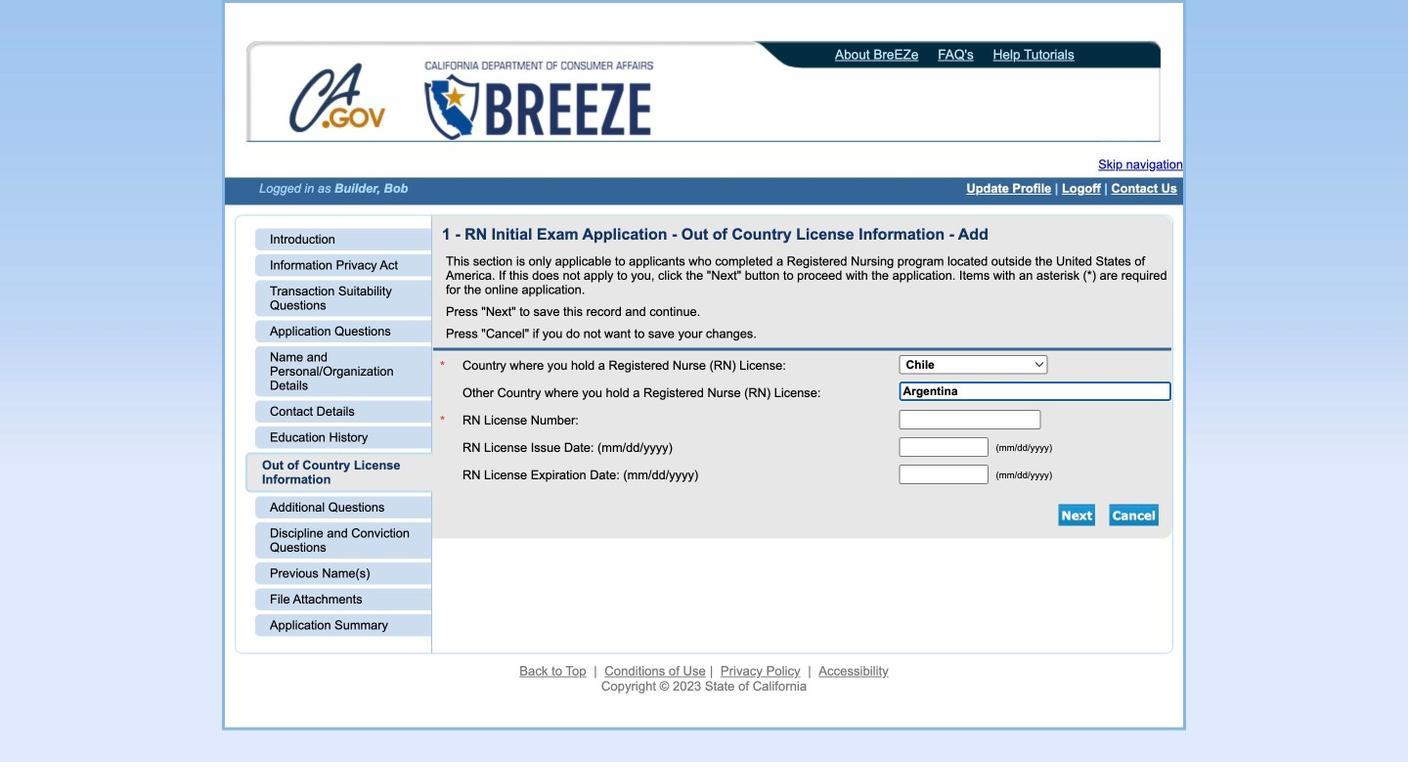 Task type: locate. For each thing, give the bounding box(es) containing it.
state of california breeze image
[[421, 62, 657, 140]]

ca.gov image
[[289, 62, 388, 138]]

None submit
[[1059, 504, 1096, 526], [1110, 504, 1159, 526], [1059, 504, 1096, 526], [1110, 504, 1159, 526]]

None text field
[[900, 381, 1172, 401], [900, 410, 1041, 429], [900, 437, 989, 457], [900, 464, 989, 484], [900, 381, 1172, 401], [900, 410, 1041, 429], [900, 437, 989, 457], [900, 464, 989, 484]]



Task type: vqa. For each thing, say whether or not it's contained in the screenshot.
the CA.gov IMAGE
yes



